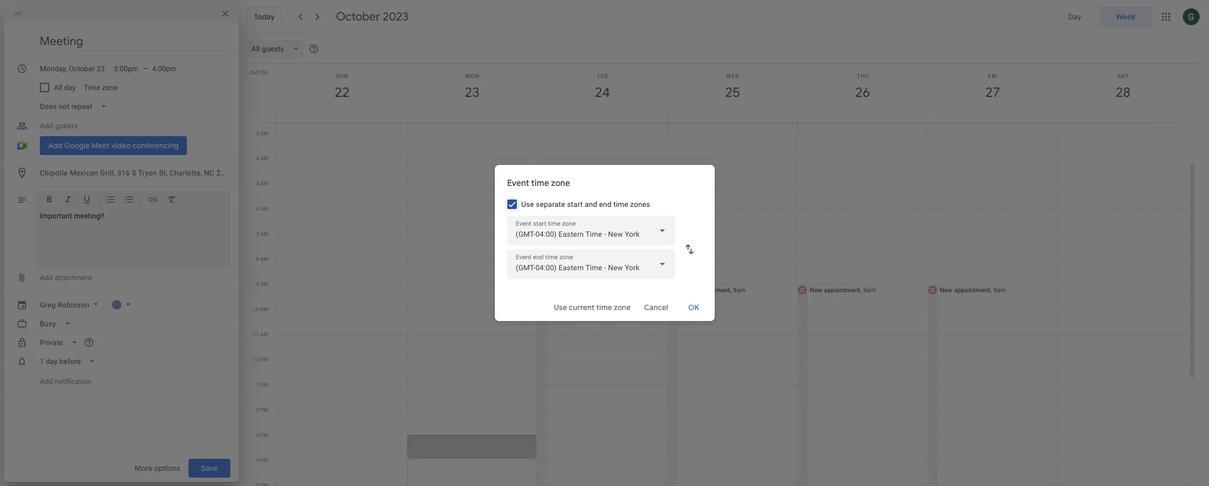 Task type: locate. For each thing, give the bounding box(es) containing it.
am for 3 am
[[260, 130, 268, 136]]

insert link image
[[148, 194, 158, 206]]

am for 4 am
[[260, 156, 268, 161]]

2 cell from the left
[[407, 58, 538, 486]]

6 am from the top
[[260, 256, 268, 262]]

new appointment , 9am
[[680, 287, 746, 294], [810, 287, 876, 294], [940, 287, 1007, 294]]

am for 5 am
[[260, 181, 268, 187]]

time inside button
[[597, 303, 613, 312]]

0 vertical spatial time
[[532, 178, 550, 189]]

0 vertical spatial use
[[522, 200, 534, 209]]

time right "current"
[[597, 303, 613, 312]]

0 horizontal spatial new appointment , 9am
[[680, 287, 746, 294]]

1 vertical spatial add
[[40, 377, 53, 386]]

6
[[256, 206, 259, 212]]

1 horizontal spatial ,
[[861, 287, 862, 294]]

add attachment button
[[36, 268, 96, 287]]

row inside grid
[[272, 58, 1189, 486]]

1 horizontal spatial time
[[597, 303, 613, 312]]

3 up 4 am
[[256, 130, 259, 136]]

6 cell from the left
[[927, 58, 1059, 486]]

use left separate
[[522, 200, 534, 209]]

to element
[[143, 64, 148, 73]]

0 vertical spatial 3
[[256, 130, 259, 136]]

1 new from the left
[[680, 287, 693, 294]]

2 column header from the left
[[407, 64, 538, 123]]

swap time zones image
[[684, 243, 696, 256]]

october
[[336, 9, 380, 24]]

time right the event
[[532, 178, 550, 189]]

important meeting!!
[[40, 212, 104, 220]]

7
[[256, 231, 259, 237]]

gmt-
[[250, 70, 262, 75]]

1 vertical spatial zone
[[552, 178, 570, 189]]

add
[[40, 274, 53, 282], [40, 377, 53, 386]]

1 horizontal spatial 9am
[[864, 287, 876, 294]]

2 3 from the top
[[256, 432, 259, 438]]

add for add attachment
[[40, 274, 53, 282]]

pm
[[260, 357, 268, 363], [260, 382, 268, 388], [260, 407, 268, 413], [260, 432, 268, 438], [260, 457, 268, 463]]

column header
[[277, 64, 407, 123], [407, 64, 538, 123], [537, 64, 668, 123], [667, 64, 798, 123], [798, 64, 928, 123], [928, 64, 1059, 123], [1058, 64, 1189, 123]]

time right 'end'
[[614, 200, 629, 209]]

am down '3 am'
[[260, 156, 268, 161]]

am
[[260, 130, 268, 136], [260, 156, 268, 161], [260, 181, 268, 187], [260, 206, 268, 212], [260, 231, 268, 237], [260, 256, 268, 262], [260, 281, 268, 287], [260, 307, 268, 312], [260, 332, 268, 337]]

1 cell from the left
[[277, 58, 407, 486]]

time
[[84, 83, 101, 92]]

1 am from the top
[[260, 130, 268, 136]]

zone right time
[[102, 83, 118, 92]]

am right 5
[[260, 181, 268, 187]]

pm for 2 pm
[[260, 407, 268, 413]]

1 horizontal spatial appointment
[[824, 287, 861, 294]]

1 4 from the top
[[256, 156, 259, 161]]

am right 11
[[260, 332, 268, 337]]

am for 11 am
[[260, 332, 268, 337]]

pm for 3 pm
[[260, 432, 268, 438]]

4 down 3 pm
[[256, 457, 259, 463]]

Add title text field
[[40, 34, 231, 49]]

appointment for 2nd cell from right
[[955, 287, 991, 294]]

0 horizontal spatial ,
[[731, 287, 732, 294]]

appointment
[[694, 287, 731, 294], [824, 287, 861, 294], [955, 287, 991, 294]]

3 new from the left
[[940, 287, 953, 294]]

3 , from the left
[[991, 287, 992, 294]]

pm for 4 pm
[[260, 457, 268, 463]]

pm right 1
[[260, 382, 268, 388]]

4 pm
[[256, 457, 268, 463]]

new
[[680, 287, 693, 294], [810, 287, 823, 294], [940, 287, 953, 294]]

cell
[[277, 58, 407, 486], [407, 58, 538, 486], [537, 58, 668, 486], [667, 58, 798, 486], [797, 58, 928, 486], [927, 58, 1059, 486], [1059, 58, 1189, 486]]

add left attachment
[[40, 274, 53, 282]]

0 horizontal spatial 9am
[[734, 287, 746, 294]]

3 cell from the left
[[537, 58, 668, 486]]

1 vertical spatial 4
[[256, 457, 259, 463]]

, for 3rd cell from right
[[861, 287, 862, 294]]

4 for 4 pm
[[256, 457, 259, 463]]

0 horizontal spatial use
[[522, 200, 534, 209]]

grid
[[243, 34, 1197, 486]]

1 vertical spatial 3
[[256, 432, 259, 438]]

4 am from the top
[[260, 206, 268, 212]]

add left notification
[[40, 377, 53, 386]]

am right 8
[[260, 256, 268, 262]]

None field
[[507, 216, 675, 245], [507, 249, 675, 279], [507, 216, 675, 245], [507, 249, 675, 279]]

1 horizontal spatial new appointment , 9am
[[810, 287, 876, 294]]

bold image
[[44, 194, 54, 206]]

9am
[[734, 287, 746, 294], [864, 287, 876, 294], [994, 287, 1007, 294]]

zone inside button
[[102, 83, 118, 92]]

4 pm from the top
[[260, 432, 268, 438]]

1 3 from the top
[[256, 130, 259, 136]]

2 vertical spatial time
[[597, 303, 613, 312]]

use left "current"
[[554, 303, 567, 312]]

ok button
[[677, 295, 711, 320]]

use current time zone
[[554, 303, 631, 312]]

10
[[253, 307, 259, 312]]

0 horizontal spatial zone
[[102, 83, 118, 92]]

1 vertical spatial use
[[554, 303, 567, 312]]

2 , from the left
[[861, 287, 862, 294]]

0 horizontal spatial appointment
[[694, 287, 731, 294]]

9 am from the top
[[260, 332, 268, 337]]

11
[[253, 332, 259, 337]]

3 appointment from the left
[[955, 287, 991, 294]]

3 pm
[[256, 432, 268, 438]]

new for 3rd cell from right
[[810, 287, 823, 294]]

9am for 3rd cell from right
[[864, 287, 876, 294]]

2 9am from the left
[[864, 287, 876, 294]]

row containing new appointment
[[272, 58, 1189, 486]]

am up 4 am
[[260, 130, 268, 136]]

4 column header from the left
[[667, 64, 798, 123]]

row
[[272, 58, 1189, 486]]

use inside button
[[554, 303, 567, 312]]

am right '7'
[[260, 231, 268, 237]]

4
[[256, 156, 259, 161], [256, 457, 259, 463]]

5
[[256, 181, 259, 187]]

4 for 4 am
[[256, 156, 259, 161]]

1 horizontal spatial use
[[554, 303, 567, 312]]

8 am from the top
[[260, 307, 268, 312]]

appointment for 3rd cell from right
[[824, 287, 861, 294]]

cancel
[[644, 303, 668, 312]]

zones
[[631, 200, 651, 209]]

0 vertical spatial add
[[40, 274, 53, 282]]

1 add from the top
[[40, 274, 53, 282]]

october 2023
[[336, 9, 409, 24]]

2 add from the top
[[40, 377, 53, 386]]

2 horizontal spatial zone
[[614, 303, 631, 312]]

time
[[532, 178, 550, 189], [614, 200, 629, 209], [597, 303, 613, 312]]

add notification
[[40, 377, 91, 386]]

new appointment , 9am for 2nd cell from right
[[940, 287, 1007, 294]]

12
[[253, 357, 259, 363]]

2 horizontal spatial appointment
[[955, 287, 991, 294]]

3 new appointment , 9am from the left
[[940, 287, 1007, 294]]

1 pm from the top
[[260, 357, 268, 363]]

2 horizontal spatial 9am
[[994, 287, 1007, 294]]

Description text field
[[40, 212, 226, 264]]

3 am from the top
[[260, 181, 268, 187]]

7 am from the top
[[260, 281, 268, 287]]

am for 7 am
[[260, 231, 268, 237]]

2 pm from the top
[[260, 382, 268, 388]]

04
[[262, 70, 268, 75]]

5 pm from the top
[[260, 457, 268, 463]]

use separate start and end time zones
[[522, 200, 651, 209]]

use for use separate start and end time zones
[[522, 200, 534, 209]]

5 cell from the left
[[797, 58, 928, 486]]

event time zone dialog
[[495, 165, 715, 321]]

am for 8 am
[[260, 256, 268, 262]]

zone
[[102, 83, 118, 92], [552, 178, 570, 189], [614, 303, 631, 312]]

am right 9
[[260, 281, 268, 287]]

3 for 3 am
[[256, 130, 259, 136]]

notification
[[55, 377, 91, 386]]

2 horizontal spatial new appointment , 9am
[[940, 287, 1007, 294]]

2 horizontal spatial new
[[940, 287, 953, 294]]

0 vertical spatial 4
[[256, 156, 259, 161]]

7 column header from the left
[[1058, 64, 1189, 123]]

1 vertical spatial time
[[614, 200, 629, 209]]

Week radio
[[1101, 7, 1152, 27]]

–
[[143, 64, 148, 73]]

1 column header from the left
[[277, 64, 407, 123]]

meeting!!
[[74, 212, 104, 220]]

2 vertical spatial zone
[[614, 303, 631, 312]]

2 horizontal spatial ,
[[991, 287, 992, 294]]

pm right 2
[[260, 407, 268, 413]]

event time zone
[[507, 178, 570, 189]]

add for add notification
[[40, 377, 53, 386]]

5 am from the top
[[260, 231, 268, 237]]

9
[[256, 281, 259, 287]]

3
[[256, 130, 259, 136], [256, 432, 259, 438]]

pm down 3 pm
[[260, 457, 268, 463]]

start
[[567, 200, 583, 209]]

am right 10 at the bottom of page
[[260, 307, 268, 312]]

2 new appointment , 9am from the left
[[810, 287, 876, 294]]

2 appointment from the left
[[824, 287, 861, 294]]

today button
[[247, 7, 282, 26]]

2023
[[383, 9, 409, 24]]

zone up separate
[[552, 178, 570, 189]]

use
[[522, 200, 534, 209], [554, 303, 567, 312]]

3 down 2
[[256, 432, 259, 438]]

pm right the 12
[[260, 357, 268, 363]]

3 9am from the left
[[994, 287, 1007, 294]]

3 pm from the top
[[260, 407, 268, 413]]

time zone
[[84, 83, 118, 92]]

zone inside button
[[614, 303, 631, 312]]

2 4 from the top
[[256, 457, 259, 463]]

pm up '4 pm'
[[260, 432, 268, 438]]

7 am
[[256, 231, 268, 237]]

1 , from the left
[[731, 287, 732, 294]]

0 horizontal spatial time
[[532, 178, 550, 189]]

2
[[256, 407, 259, 413]]

am right 6
[[260, 206, 268, 212]]

and
[[585, 200, 598, 209]]

0 horizontal spatial new
[[680, 287, 693, 294]]

,
[[731, 287, 732, 294], [861, 287, 862, 294], [991, 287, 992, 294]]

zone left the "cancel"
[[614, 303, 631, 312]]

2 new from the left
[[810, 287, 823, 294]]

1 horizontal spatial new
[[810, 287, 823, 294]]

0 vertical spatial zone
[[102, 83, 118, 92]]

2 am from the top
[[260, 156, 268, 161]]

option group
[[1050, 7, 1152, 27]]

4 up 5
[[256, 156, 259, 161]]



Task type: vqa. For each thing, say whether or not it's contained in the screenshot.
27 ELEMENT
no



Task type: describe. For each thing, give the bounding box(es) containing it.
italic image
[[63, 194, 73, 206]]

new appointment , 9am for 3rd cell from right
[[810, 287, 876, 294]]

numbered list image
[[105, 194, 116, 206]]

7 cell from the left
[[1059, 58, 1189, 486]]

new for 2nd cell from right
[[940, 287, 953, 294]]

formatting options toolbar
[[36, 191, 231, 213]]

use current time zone button
[[550, 295, 635, 320]]

am for 10 am
[[260, 307, 268, 312]]

3 for 3 pm
[[256, 432, 259, 438]]

important
[[40, 212, 72, 220]]

grid containing new appointment
[[243, 34, 1197, 486]]

6 column header from the left
[[928, 64, 1059, 123]]

11 am
[[253, 332, 268, 337]]

2 horizontal spatial time
[[614, 200, 629, 209]]

10 am
[[253, 307, 268, 312]]

9 am
[[256, 281, 268, 287]]

1 appointment from the left
[[694, 287, 731, 294]]

1 pm
[[256, 382, 268, 388]]

6 am
[[256, 206, 268, 212]]

3 am
[[256, 130, 268, 136]]

day
[[64, 83, 76, 92]]

2 pm
[[256, 407, 268, 413]]

, for 2nd cell from right
[[991, 287, 992, 294]]

3 column header from the left
[[537, 64, 668, 123]]

cancel button
[[639, 295, 673, 320]]

add attachment
[[40, 274, 92, 282]]

Day radio
[[1050, 7, 1101, 27]]

9am for 2nd cell from right
[[994, 287, 1007, 294]]

separate
[[536, 200, 565, 209]]

4 cell from the left
[[667, 58, 798, 486]]

pm for 12 pm
[[260, 357, 268, 363]]

ok
[[688, 303, 700, 312]]

time zone button
[[80, 78, 122, 97]]

all
[[54, 83, 62, 92]]

attachment
[[55, 274, 92, 282]]

use for use current time zone
[[554, 303, 567, 312]]

end
[[599, 200, 612, 209]]

all day
[[54, 83, 76, 92]]

1 horizontal spatial zone
[[552, 178, 570, 189]]

pm for 1 pm
[[260, 382, 268, 388]]

am for 6 am
[[260, 206, 268, 212]]

4 am
[[256, 156, 268, 161]]

1
[[256, 382, 259, 388]]

1 new appointment , 9am from the left
[[680, 287, 746, 294]]

option group containing day
[[1050, 7, 1152, 27]]

add notification button
[[36, 372, 96, 391]]

today
[[254, 12, 275, 21]]

5 am
[[256, 181, 268, 187]]

event
[[507, 178, 530, 189]]

5 column header from the left
[[798, 64, 928, 123]]

8 am
[[256, 256, 268, 262]]

1 9am from the left
[[734, 287, 746, 294]]

bulleted list image
[[124, 194, 135, 206]]

gmt-04
[[250, 70, 268, 75]]

day
[[1069, 12, 1083, 21]]

remove formatting image
[[167, 194, 177, 206]]

12 pm
[[253, 357, 268, 363]]

am for 9 am
[[260, 281, 268, 287]]

8
[[256, 256, 259, 262]]

week
[[1117, 12, 1136, 21]]

underline image
[[82, 194, 92, 206]]

current
[[569, 303, 595, 312]]



